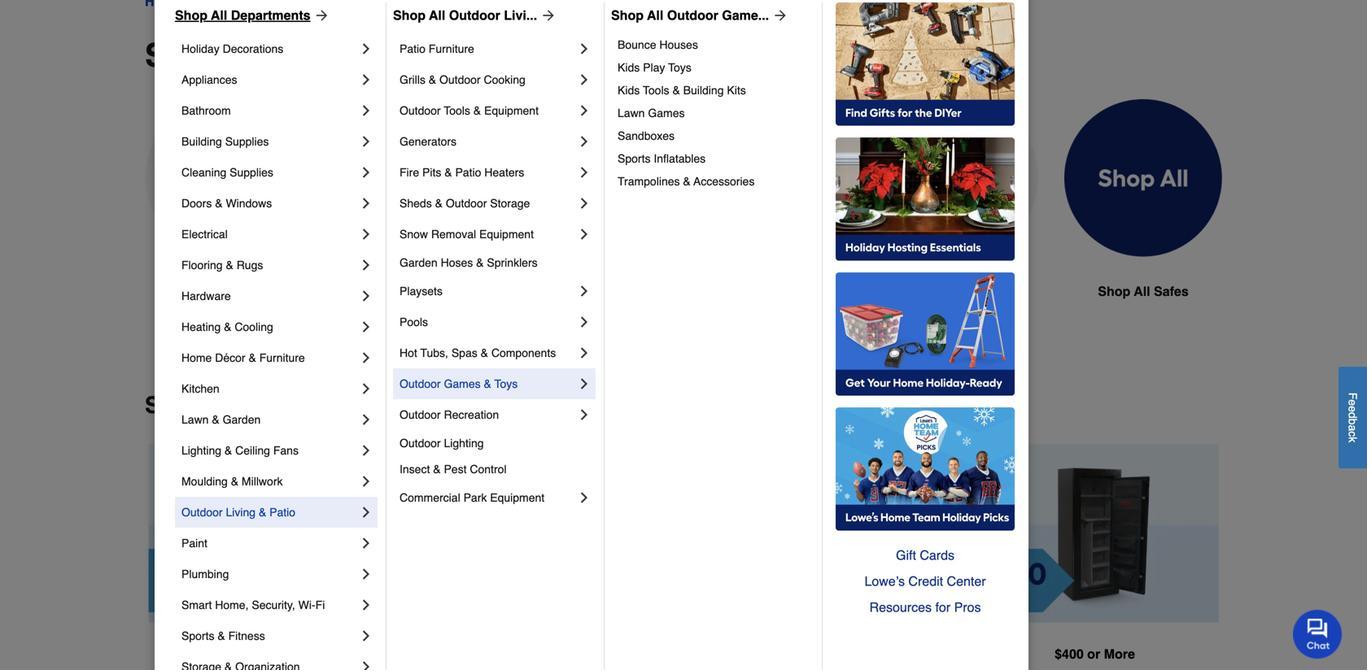 Task type: locate. For each thing, give the bounding box(es) containing it.
c
[[1347, 431, 1360, 437]]

tools down kids play toys
[[643, 84, 669, 97]]

lawn up sandboxes
[[618, 107, 645, 120]]

toys down components
[[494, 378, 518, 391]]

2 horizontal spatial patio
[[455, 166, 481, 179]]

equipment down cooking at the left of page
[[484, 104, 539, 117]]

center
[[947, 574, 986, 589]]

outdoor inside outdoor tools & equipment link
[[400, 104, 441, 117]]

0 vertical spatial garden
[[400, 256, 438, 269]]

furniture up grills & outdoor cooking
[[429, 42, 474, 55]]

equipment for removal
[[479, 228, 534, 241]]

shop for shop all safes
[[1098, 284, 1131, 299]]

kids tools & building kits link
[[618, 79, 811, 102]]

1 horizontal spatial tools
[[643, 84, 669, 97]]

patio up sheds & outdoor storage
[[455, 166, 481, 179]]

home up components
[[554, 284, 591, 299]]

resources for pros link
[[836, 595, 1015, 621]]

outdoor down the grills
[[400, 104, 441, 117]]

1 kids from the top
[[618, 61, 640, 74]]

patio up paint link at bottom
[[270, 506, 296, 519]]

sports & fitness link
[[181, 621, 358, 652]]

kids inside kids play toys link
[[618, 61, 640, 74]]

outdoor inside 'outdoor lighting' link
[[400, 437, 441, 450]]

1 vertical spatial kids
[[618, 84, 640, 97]]

electrical link
[[181, 219, 358, 250]]

1 horizontal spatial home
[[554, 284, 591, 299]]

arrow right image up bounce houses link
[[769, 7, 789, 24]]

bathroom link
[[181, 95, 358, 126]]

lawn games link
[[618, 102, 811, 125]]

& inside outdoor games & toys link
[[484, 378, 491, 391]]

sports inflatables
[[618, 152, 706, 165]]

1 horizontal spatial furniture
[[429, 42, 474, 55]]

furniture inside "link"
[[259, 352, 305, 365]]

0 horizontal spatial furniture
[[259, 352, 305, 365]]

chevron right image for outdoor games & toys
[[576, 376, 592, 392]]

sports inflatables link
[[618, 147, 811, 170]]

0 horizontal spatial garden
[[223, 413, 261, 426]]

k
[[1347, 437, 1360, 443]]

1 vertical spatial garden
[[223, 413, 261, 426]]

cleaning supplies
[[181, 166, 273, 179]]

& inside 'kids tools & building kits' 'link'
[[673, 84, 680, 97]]

shop up bounce
[[611, 8, 644, 23]]

3 arrow right image from the left
[[769, 7, 789, 24]]

chevron right image for moulding & millwork
[[358, 474, 374, 490]]

1 vertical spatial toys
[[494, 378, 518, 391]]

chevron right image for cleaning supplies
[[358, 164, 374, 181]]

supplies up windows
[[230, 166, 273, 179]]

arrow right image for shop all outdoor livi...
[[537, 7, 557, 24]]

2 vertical spatial patio
[[270, 506, 296, 519]]

$400
[[828, 647, 857, 662]]

& right pits
[[445, 166, 452, 179]]

smart home, security, wi-fi link
[[181, 590, 358, 621]]

outdoor up snow removal equipment
[[446, 197, 487, 210]]

shop inside 'link'
[[1098, 284, 1131, 299]]

1 vertical spatial shop
[[145, 393, 202, 419]]

chevron right image for plumbing
[[358, 566, 374, 583]]

components
[[491, 347, 556, 360]]

home inside "link"
[[181, 352, 212, 365]]

& left 'rugs'
[[226, 259, 233, 272]]

lawn for lawn games
[[618, 107, 645, 120]]

safes for file safes
[[955, 284, 990, 299]]

play
[[643, 61, 665, 74]]

& right sheds
[[435, 197, 443, 210]]

outdoor up insect
[[400, 437, 441, 450]]

1 arrow right image from the left
[[311, 7, 330, 24]]

0 vertical spatial kids
[[618, 61, 640, 74]]

lighting up pest
[[444, 437, 484, 450]]

& right the living
[[259, 506, 266, 519]]

chevron right image for electrical
[[358, 226, 374, 243]]

wi-
[[298, 599, 316, 612]]

1 vertical spatial patio
[[455, 166, 481, 179]]

home décor & furniture link
[[181, 343, 358, 374]]

garden up lighting & ceiling fans
[[223, 413, 261, 426]]

lawn for lawn & garden
[[181, 413, 209, 426]]

chevron right image for flooring & rugs
[[358, 257, 374, 273]]

paint link
[[181, 528, 358, 559]]

safes for home safes
[[594, 284, 629, 299]]

pros
[[954, 600, 981, 615]]

gun safes
[[376, 284, 440, 299]]

games for outdoor
[[444, 378, 481, 391]]

appliances link
[[181, 64, 358, 95]]

0 horizontal spatial shop
[[145, 393, 202, 419]]

outdoor inside the outdoor recreation link
[[400, 409, 441, 422]]

& up generators link
[[474, 104, 481, 117]]

kids play toys
[[618, 61, 692, 74]]

outdoor down hot
[[400, 378, 441, 391]]

games down spas
[[444, 378, 481, 391]]

snow removal equipment link
[[400, 219, 576, 250]]

arrow right image up 'patio furniture' link
[[537, 7, 557, 24]]

kids for kids tools & building kits
[[618, 84, 640, 97]]

0 horizontal spatial patio
[[270, 506, 296, 519]]

lighting up moulding
[[181, 444, 221, 457]]

arrow right image inside shop all departments link
[[311, 7, 330, 24]]

pest
[[444, 463, 467, 476]]

outdoor up outdoor tools & equipment
[[439, 73, 481, 86]]

& inside doors & windows link
[[215, 197, 223, 210]]

0 horizontal spatial lighting
[[181, 444, 221, 457]]

chevron right image for pools
[[576, 314, 592, 330]]

& right décor
[[249, 352, 256, 365]]

spas
[[452, 347, 478, 360]]

games for lawn
[[648, 107, 685, 120]]

recreation
[[444, 409, 499, 422]]

outdoor living & patio link
[[181, 497, 358, 528]]

0 vertical spatial patio
[[400, 42, 426, 55]]

tools for outdoor
[[444, 104, 470, 117]]

cooking
[[484, 73, 526, 86]]

0 vertical spatial building
[[683, 84, 724, 97]]

1 horizontal spatial shop
[[1098, 284, 1131, 299]]

shop all outdoor livi...
[[393, 8, 537, 23]]

1 vertical spatial games
[[444, 378, 481, 391]]

shop for shop safes by price
[[145, 393, 202, 419]]

2 arrow right image from the left
[[537, 7, 557, 24]]

& left 'ceiling' on the left of the page
[[225, 444, 232, 457]]

0 horizontal spatial games
[[444, 378, 481, 391]]

2 horizontal spatial shop
[[611, 8, 644, 23]]

0 vertical spatial tools
[[643, 84, 669, 97]]

doors & windows link
[[181, 188, 358, 219]]

1 horizontal spatial arrow right image
[[537, 7, 557, 24]]

& inside grills & outdoor cooking link
[[429, 73, 436, 86]]

chevron right image for grills & outdoor cooking
[[576, 72, 592, 88]]

0 vertical spatial furniture
[[429, 42, 474, 55]]

chevron right image
[[358, 72, 374, 88], [576, 103, 592, 119], [576, 133, 592, 150], [358, 164, 374, 181], [358, 195, 374, 212], [358, 226, 374, 243], [358, 257, 374, 273], [576, 283, 592, 300], [576, 376, 592, 392], [576, 407, 592, 423], [358, 412, 374, 428], [358, 628, 374, 645], [358, 659, 374, 671]]

& right spas
[[481, 347, 488, 360]]

moulding & millwork
[[181, 475, 283, 488]]

outdoor up houses
[[667, 8, 719, 23]]

shop up patio furniture
[[393, 8, 426, 23]]

tools down grills & outdoor cooking
[[444, 104, 470, 117]]

1 vertical spatial supplies
[[230, 166, 273, 179]]

sports down 'smart'
[[181, 630, 214, 643]]

2 kids from the top
[[618, 84, 640, 97]]

chevron right image for sports & fitness
[[358, 628, 374, 645]]

outdoor up outdoor lighting
[[400, 409, 441, 422]]

$400 or more
[[1055, 647, 1135, 662]]

& right the grills
[[429, 73, 436, 86]]

flooring & rugs
[[181, 259, 263, 272]]

chevron right image for hot tubs, spas & components
[[576, 345, 592, 361]]

home up kitchen
[[181, 352, 212, 365]]

building up cleaning
[[181, 135, 222, 148]]

& inside hot tubs, spas & components link
[[481, 347, 488, 360]]

e up d
[[1347, 400, 1360, 406]]

park
[[464, 492, 487, 505]]

2 shop from the left
[[393, 8, 426, 23]]

0 vertical spatial shop
[[1098, 284, 1131, 299]]

fire
[[400, 166, 419, 179]]

0 horizontal spatial home
[[181, 352, 212, 365]]

living
[[226, 506, 256, 519]]

hot tubs, spas & components link
[[400, 338, 576, 369]]

0 vertical spatial toys
[[668, 61, 692, 74]]

arrow right image up holiday decorations 'link' on the top of page
[[311, 7, 330, 24]]

all inside 'link'
[[1134, 284, 1150, 299]]

equipment down insect & pest control link
[[490, 492, 545, 505]]

garden up playsets
[[400, 256, 438, 269]]

kitchen link
[[181, 374, 358, 404]]

chevron right image for patio furniture
[[576, 41, 592, 57]]

0 horizontal spatial shop
[[175, 8, 208, 23]]

fire pits & patio heaters
[[400, 166, 524, 179]]

ceiling
[[235, 444, 270, 457]]

& inside home décor & furniture "link"
[[249, 352, 256, 365]]

fireproof safes link
[[145, 99, 303, 341]]

hoses
[[441, 256, 473, 269]]

& left fitness
[[218, 630, 225, 643]]

chevron right image
[[358, 41, 374, 57], [576, 41, 592, 57], [576, 72, 592, 88], [358, 103, 374, 119], [358, 133, 374, 150], [576, 164, 592, 181], [576, 195, 592, 212], [576, 226, 592, 243], [358, 288, 374, 304], [576, 314, 592, 330], [358, 319, 374, 335], [576, 345, 592, 361], [358, 350, 374, 366], [358, 381, 374, 397], [358, 443, 374, 459], [358, 474, 374, 490], [576, 490, 592, 506], [358, 505, 374, 521], [358, 536, 374, 552], [358, 566, 374, 583], [358, 597, 374, 614]]

0 vertical spatial lawn
[[618, 107, 645, 120]]

furniture up kitchen link
[[259, 352, 305, 365]]

1 horizontal spatial patio
[[400, 42, 426, 55]]

0 horizontal spatial lawn
[[181, 413, 209, 426]]

garden inside lawn & garden link
[[223, 413, 261, 426]]

patio
[[400, 42, 426, 55], [455, 166, 481, 179], [270, 506, 296, 519]]

2 e from the top
[[1347, 406, 1360, 412]]

gift
[[896, 548, 916, 563]]

1 horizontal spatial garden
[[400, 256, 438, 269]]

departments
[[231, 8, 311, 23]]

1 vertical spatial sports
[[181, 630, 214, 643]]

& up the outdoor recreation link
[[484, 378, 491, 391]]

b
[[1347, 419, 1360, 425]]

& inside fire pits & patio heaters link
[[445, 166, 452, 179]]

0 vertical spatial games
[[648, 107, 685, 120]]

2 vertical spatial equipment
[[490, 492, 545, 505]]

bounce
[[618, 38, 656, 51]]

shop up holiday
[[175, 8, 208, 23]]

all for shop all outdoor game...
[[647, 8, 664, 23]]

& down kids play toys
[[673, 84, 680, 97]]

fans
[[273, 444, 299, 457]]

kids up lawn games
[[618, 84, 640, 97]]

1 horizontal spatial sports
[[618, 152, 651, 165]]

1 vertical spatial equipment
[[479, 228, 534, 241]]

& left the cooling
[[224, 321, 232, 334]]

chevron right image for hardware
[[358, 288, 374, 304]]

kids for kids play toys
[[618, 61, 640, 74]]

appliances
[[181, 73, 237, 86]]

kids down bounce
[[618, 61, 640, 74]]

holiday decorations
[[181, 42, 283, 55]]

3 shop from the left
[[611, 8, 644, 23]]

1 vertical spatial furniture
[[259, 352, 305, 365]]

0 horizontal spatial toys
[[494, 378, 518, 391]]

& inside the outdoor living & patio link
[[259, 506, 266, 519]]

patio furniture
[[400, 42, 474, 55]]

1 vertical spatial building
[[181, 135, 222, 148]]

building down kids play toys link
[[683, 84, 724, 97]]

e up b
[[1347, 406, 1360, 412]]

1 shop from the left
[[175, 8, 208, 23]]

0 vertical spatial sports
[[618, 152, 651, 165]]

& right hoses
[[476, 256, 484, 269]]

outdoor inside shop all outdoor game... link
[[667, 8, 719, 23]]

& left pest
[[433, 463, 441, 476]]

sports down sandboxes
[[618, 152, 651, 165]]

sports
[[618, 152, 651, 165], [181, 630, 214, 643]]

building inside 'kids tools & building kits' 'link'
[[683, 84, 724, 97]]

0 vertical spatial supplies
[[225, 135, 269, 148]]

shop
[[1098, 284, 1131, 299], [145, 393, 202, 419]]

kids tools & building kits
[[618, 84, 746, 97]]

0 horizontal spatial arrow right image
[[311, 7, 330, 24]]

$100 to $200. image
[[422, 445, 671, 623]]

outdoor down moulding
[[181, 506, 223, 519]]

a black sentrysafe fireproof safe. image
[[145, 99, 303, 257]]

1 horizontal spatial shop
[[393, 8, 426, 23]]

patio up the grills
[[400, 42, 426, 55]]

1 horizontal spatial lawn
[[618, 107, 645, 120]]

garden inside garden hoses & sprinklers link
[[400, 256, 438, 269]]

toys down houses
[[668, 61, 692, 74]]

arrow right image inside shop all outdoor livi... link
[[537, 7, 557, 24]]

kids inside 'kids tools & building kits' 'link'
[[618, 84, 640, 97]]

tools inside 'link'
[[643, 84, 669, 97]]

tools
[[643, 84, 669, 97], [444, 104, 470, 117]]

& inside sheds & outdoor storage link
[[435, 197, 443, 210]]

chevron right image for snow removal equipment
[[576, 226, 592, 243]]

lawn games
[[618, 107, 685, 120]]

security,
[[252, 599, 295, 612]]

& down kitchen
[[212, 413, 220, 426]]

arrow right image
[[311, 7, 330, 24], [537, 7, 557, 24], [769, 7, 789, 24]]

equipment up sprinklers
[[479, 228, 534, 241]]

1 vertical spatial lawn
[[181, 413, 209, 426]]

0 vertical spatial home
[[554, 284, 591, 299]]

home safes
[[554, 284, 629, 299]]

a
[[1347, 425, 1360, 431]]

outdoor games & toys link
[[400, 369, 576, 400]]

0 horizontal spatial building
[[181, 135, 222, 148]]

outdoor lighting link
[[400, 431, 592, 457]]

building
[[683, 84, 724, 97], [181, 135, 222, 148]]

$99 or less. image
[[148, 445, 396, 623]]

& inside 'trampolines & accessories' link
[[683, 175, 691, 188]]

0 horizontal spatial tools
[[444, 104, 470, 117]]

1 vertical spatial tools
[[444, 104, 470, 117]]

a black honeywell chest safe with the top open. image
[[697, 99, 855, 257]]

shop all safes link
[[1065, 99, 1222, 341]]

lawn down kitchen
[[181, 413, 209, 426]]

& left millwork
[[231, 475, 238, 488]]

1 horizontal spatial games
[[648, 107, 685, 120]]

& down inflatables
[[683, 175, 691, 188]]

1 horizontal spatial building
[[683, 84, 724, 97]]

1 vertical spatial home
[[181, 352, 212, 365]]

lawn & garden link
[[181, 404, 358, 435]]

chevron right image for building supplies
[[358, 133, 374, 150]]

playsets link
[[400, 276, 576, 307]]

home décor & furniture
[[181, 352, 305, 365]]

outdoor up 'patio furniture' link
[[449, 8, 500, 23]]

all for shop all safes
[[1134, 284, 1150, 299]]

&
[[429, 73, 436, 86], [673, 84, 680, 97], [474, 104, 481, 117], [445, 166, 452, 179], [683, 175, 691, 188], [215, 197, 223, 210], [435, 197, 443, 210], [476, 256, 484, 269], [226, 259, 233, 272], [224, 321, 232, 334], [481, 347, 488, 360], [249, 352, 256, 365], [484, 378, 491, 391], [212, 413, 220, 426], [225, 444, 232, 457], [433, 463, 441, 476], [231, 475, 238, 488], [259, 506, 266, 519], [218, 630, 225, 643]]

games down kids tools & building kits
[[648, 107, 685, 120]]

arrow right image inside shop all outdoor game... link
[[769, 7, 789, 24]]

supplies up cleaning supplies
[[225, 135, 269, 148]]

& right doors at the left top
[[215, 197, 223, 210]]

building inside building supplies link
[[181, 135, 222, 148]]

file safes
[[929, 284, 990, 299]]

shop all safes
[[1098, 284, 1189, 299]]

2 horizontal spatial arrow right image
[[769, 7, 789, 24]]

shop all. image
[[1065, 99, 1222, 258]]

0 horizontal spatial sports
[[181, 630, 214, 643]]

toys
[[668, 61, 692, 74], [494, 378, 518, 391]]

shop
[[175, 8, 208, 23], [393, 8, 426, 23], [611, 8, 644, 23]]

hot
[[400, 347, 417, 360]]

0 vertical spatial equipment
[[484, 104, 539, 117]]

equipment for park
[[490, 492, 545, 505]]



Task type: vqa. For each thing, say whether or not it's contained in the screenshot.
the include
no



Task type: describe. For each thing, give the bounding box(es) containing it.
$400 or more. image
[[971, 445, 1219, 623]]

commercial park equipment link
[[400, 483, 576, 514]]

sprinklers
[[487, 256, 538, 269]]

gun safes link
[[329, 99, 487, 341]]

supplies for cleaning supplies
[[230, 166, 273, 179]]

windows
[[226, 197, 272, 210]]

fitness
[[228, 630, 265, 643]]

sports for sports inflatables
[[618, 152, 651, 165]]

& inside the moulding & millwork link
[[231, 475, 238, 488]]

home safes link
[[513, 99, 671, 341]]

shop safes by price
[[145, 393, 364, 419]]

chevron right image for outdoor recreation
[[576, 407, 592, 423]]

bathroom
[[181, 104, 231, 117]]

safes for gun safes
[[405, 284, 440, 299]]

sandboxes
[[618, 129, 675, 142]]

kids play toys link
[[618, 56, 811, 79]]

$99 or less
[[236, 647, 308, 662]]

& inside garden hoses & sprinklers link
[[476, 256, 484, 269]]

trampolines & accessories
[[618, 175, 755, 188]]

1 horizontal spatial toys
[[668, 61, 692, 74]]

1 e from the top
[[1347, 400, 1360, 406]]

file
[[929, 284, 952, 299]]

cleaning supplies link
[[181, 157, 358, 188]]

& inside 'lighting & ceiling fans' link
[[225, 444, 232, 457]]

commercial
[[400, 492, 460, 505]]

a black sentrysafe file safe with a key in the lock and the lid ajar. image
[[881, 99, 1038, 257]]

outdoor tools & equipment
[[400, 104, 539, 117]]

& inside heating & cooling link
[[224, 321, 232, 334]]

sports for sports & fitness
[[181, 630, 214, 643]]

accessories
[[694, 175, 755, 188]]

outdoor inside the outdoor living & patio link
[[181, 506, 223, 519]]

get your home holiday-ready. image
[[836, 273, 1015, 396]]

chevron right image for sheds & outdoor storage
[[576, 195, 592, 212]]

lighting & ceiling fans link
[[181, 435, 358, 466]]

outdoor living & patio
[[181, 506, 296, 519]]

resources
[[870, 600, 932, 615]]

shop all outdoor game... link
[[611, 6, 789, 25]]

safes for shop safes by price
[[208, 393, 269, 419]]

safes for fireproof safes
[[237, 284, 272, 299]]

chevron right image for lawn & garden
[[358, 412, 374, 428]]

all for shop all departments
[[211, 8, 227, 23]]

plumbing
[[181, 568, 229, 581]]

chevron right image for appliances
[[358, 72, 374, 88]]

outdoor tools & equipment link
[[400, 95, 576, 126]]

find gifts for the diyer. image
[[836, 2, 1015, 126]]

outdoor inside grills & outdoor cooking link
[[439, 73, 481, 86]]

electrical
[[181, 228, 228, 241]]

commercial park equipment
[[400, 492, 545, 505]]

flooring
[[181, 259, 223, 272]]

chevron right image for holiday decorations
[[358, 41, 374, 57]]

removal
[[431, 228, 476, 241]]

supplies for building supplies
[[225, 135, 269, 148]]

outdoor inside outdoor games & toys link
[[400, 378, 441, 391]]

cleaning
[[181, 166, 226, 179]]

grills
[[400, 73, 426, 86]]

home for home safes
[[554, 284, 591, 299]]

gun
[[376, 284, 402, 299]]

chevron right image for bathroom
[[358, 103, 374, 119]]

chevron right image for heating & cooling
[[358, 319, 374, 335]]

outdoor recreation
[[400, 409, 499, 422]]

chevron right image for outdoor living & patio
[[358, 505, 374, 521]]

shop for shop all outdoor livi...
[[393, 8, 426, 23]]

lowe's credit center
[[865, 574, 986, 589]]

chevron right image for generators
[[576, 133, 592, 150]]

insect & pest control link
[[400, 457, 592, 483]]

fireproof safes
[[176, 284, 272, 299]]

moulding
[[181, 475, 228, 488]]

kitchen
[[181, 383, 220, 396]]

outdoor inside sheds & outdoor storage link
[[446, 197, 487, 210]]

playsets
[[400, 285, 443, 298]]

chevron right image for home décor & furniture
[[358, 350, 374, 366]]

chat invite button image
[[1293, 610, 1343, 659]]

rugs
[[237, 259, 263, 272]]

chevron right image for doors & windows
[[358, 195, 374, 212]]

arrow right image for shop all departments
[[311, 7, 330, 24]]

smart home, security, wi-fi
[[181, 599, 325, 612]]

chevron right image for outdoor tools & equipment
[[576, 103, 592, 119]]

flooring & rugs link
[[181, 250, 358, 281]]

patio furniture link
[[400, 33, 576, 64]]

$400 or
[[1055, 647, 1100, 662]]

& inside sports & fitness link
[[218, 630, 225, 643]]

cooling
[[235, 321, 273, 334]]

sheds & outdoor storage
[[400, 197, 530, 210]]

home,
[[215, 599, 249, 612]]

chevron right image for lighting & ceiling fans
[[358, 443, 374, 459]]

chevron right image for fire pits & patio heaters
[[576, 164, 592, 181]]

patio for fire pits & patio heaters
[[455, 166, 481, 179]]

outdoor lighting
[[400, 437, 484, 450]]

home for home décor & furniture
[[181, 352, 212, 365]]

lawn & garden
[[181, 413, 261, 426]]

resources for pros
[[870, 600, 981, 615]]

shop all departments link
[[175, 6, 330, 25]]

holiday
[[181, 42, 219, 55]]

chevron right image for commercial park equipment
[[576, 490, 592, 506]]

sheds & outdoor storage link
[[400, 188, 576, 219]]

sandboxes link
[[618, 125, 811, 147]]

décor
[[215, 352, 245, 365]]

–
[[817, 647, 824, 662]]

& inside insect & pest control link
[[433, 463, 441, 476]]

by
[[275, 393, 302, 419]]

holiday decorations link
[[181, 33, 358, 64]]

chevron right image for smart home, security, wi-fi
[[358, 597, 374, 614]]

& inside flooring & rugs link
[[226, 259, 233, 272]]

all for shop all outdoor livi...
[[429, 8, 445, 23]]

snow removal equipment
[[400, 228, 534, 241]]

grills & outdoor cooking link
[[400, 64, 576, 95]]

kits
[[727, 84, 746, 97]]

hardware
[[181, 290, 231, 303]]

livi...
[[504, 8, 537, 23]]

plumbing link
[[181, 559, 358, 590]]

outdoor inside shop all outdoor livi... link
[[449, 8, 500, 23]]

millwork
[[242, 475, 283, 488]]

a tall black sports afield gun safe. image
[[329, 99, 487, 257]]

chevron right image for kitchen
[[358, 381, 374, 397]]

pools link
[[400, 307, 576, 338]]

a black sentrysafe home safe with the door ajar. image
[[513, 99, 671, 257]]

trampolines & accessories link
[[618, 170, 811, 193]]

$200 to $400. image
[[697, 445, 945, 624]]

sheds
[[400, 197, 432, 210]]

building supplies link
[[181, 126, 358, 157]]

or
[[262, 647, 275, 662]]

chevron right image for playsets
[[576, 283, 592, 300]]

& inside outdoor tools & equipment link
[[474, 104, 481, 117]]

smart
[[181, 599, 212, 612]]

shop for shop all departments
[[175, 8, 208, 23]]

tools for kids
[[643, 84, 669, 97]]

1 horizontal spatial lighting
[[444, 437, 484, 450]]

lighting & ceiling fans
[[181, 444, 299, 457]]

doors
[[181, 197, 212, 210]]

generators link
[[400, 126, 576, 157]]

cards
[[920, 548, 955, 563]]

$200 – $400
[[785, 647, 857, 662]]

fire pits & patio heaters link
[[400, 157, 576, 188]]

lowe's home team holiday picks. image
[[836, 408, 1015, 531]]

chevron right image for paint
[[358, 536, 374, 552]]

heating & cooling
[[181, 321, 273, 334]]

& inside lawn & garden link
[[212, 413, 220, 426]]

holiday hosting essentials. image
[[836, 138, 1015, 261]]

patio for outdoor living & patio
[[270, 506, 296, 519]]

insect & pest control
[[400, 463, 507, 476]]

inflatables
[[654, 152, 706, 165]]

heaters
[[484, 166, 524, 179]]

arrow right image for shop all outdoor game...
[[769, 7, 789, 24]]

lowe's
[[865, 574, 905, 589]]

shop for shop all outdoor game...
[[611, 8, 644, 23]]



